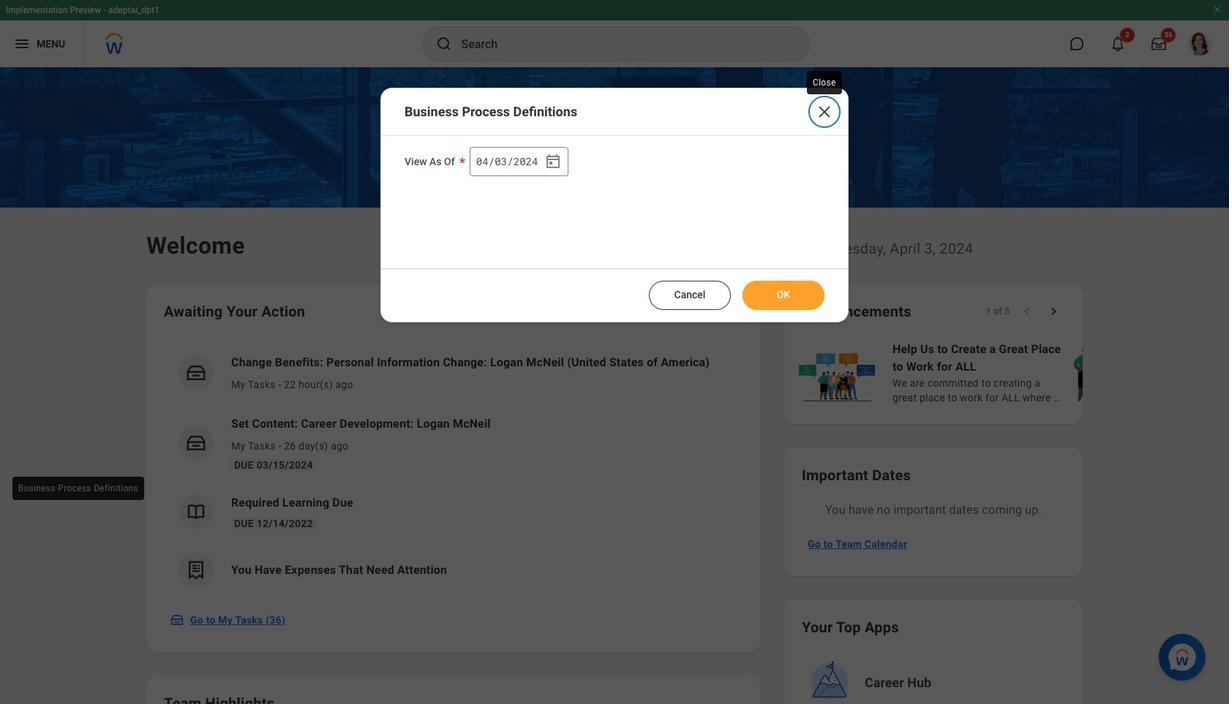 Task type: vqa. For each thing, say whether or not it's contained in the screenshot.
the click to view/edit grid preferences image
no



Task type: describe. For each thing, give the bounding box(es) containing it.
inbox large image
[[1152, 37, 1166, 51]]

2 vertical spatial inbox image
[[170, 613, 184, 628]]

chevron left small image
[[1020, 304, 1035, 319]]

calendar image
[[544, 153, 562, 171]]

1 vertical spatial inbox image
[[185, 432, 207, 454]]

notifications large image
[[1111, 37, 1125, 51]]



Task type: locate. For each thing, give the bounding box(es) containing it.
chevron right small image
[[1046, 304, 1061, 319]]

book open image
[[185, 501, 207, 523]]

inbox image
[[185, 362, 207, 384], [185, 432, 207, 454], [170, 613, 184, 628]]

banner
[[0, 0, 1229, 67]]

1 horizontal spatial list
[[796, 340, 1229, 407]]

close environment banner image
[[1213, 5, 1222, 14]]

main content
[[0, 67, 1229, 705]]

group
[[470, 147, 568, 176]]

search image
[[435, 35, 453, 53]]

dialog
[[381, 88, 849, 323]]

status
[[986, 306, 1010, 318]]

x image
[[816, 103, 833, 121]]

0 horizontal spatial list
[[164, 342, 743, 600]]

profile logan mcneil element
[[1180, 28, 1221, 60]]

dashboard expenses image
[[185, 560, 207, 582]]

list
[[796, 340, 1229, 407], [164, 342, 743, 600]]

tooltip
[[804, 68, 845, 97]]

0 vertical spatial inbox image
[[185, 362, 207, 384]]



